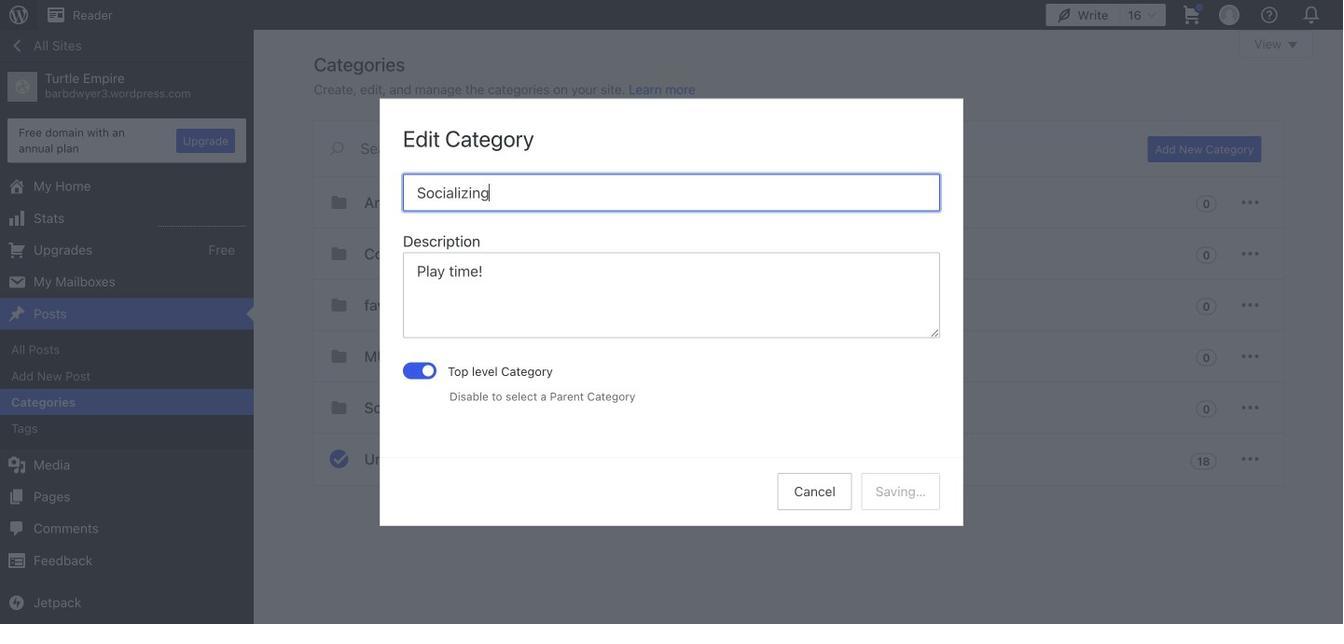 Task type: describe. For each thing, give the bounding box(es) containing it.
must read image
[[328, 345, 350, 368]]

manage your notifications image
[[1299, 2, 1325, 28]]

toggle menu image for uncategorized image
[[1239, 448, 1262, 470]]

articles image
[[328, 191, 350, 214]]

manage your sites image
[[7, 4, 30, 26]]

favorite holidays image
[[328, 294, 350, 316]]

help image
[[1259, 4, 1281, 26]]

cool thoughts image
[[328, 243, 350, 265]]



Task type: locate. For each thing, give the bounding box(es) containing it.
row
[[314, 177, 1284, 486]]

toggle menu image for the articles image
[[1239, 191, 1262, 214]]

closed image
[[1288, 42, 1298, 49]]

toggle menu image for favorite holidays image
[[1239, 294, 1262, 316]]

uncategorized image
[[328, 448, 350, 470]]

group
[[403, 230, 940, 344]]

None search field
[[314, 121, 1125, 175]]

New Category Name text field
[[403, 174, 940, 211]]

highest hourly views 0 image
[[158, 214, 246, 227]]

toggle menu image
[[1239, 191, 1262, 214], [1239, 243, 1262, 265], [1239, 294, 1262, 316], [1239, 396, 1262, 419], [1239, 448, 1262, 470]]

toggle menu image for 'cool thoughts' 'image'
[[1239, 243, 1262, 265]]

4 toggle menu image from the top
[[1239, 396, 1262, 419]]

dialog
[[381, 99, 963, 525]]

socializing image
[[328, 396, 350, 419]]

3 toggle menu image from the top
[[1239, 294, 1262, 316]]

main content
[[314, 30, 1314, 486]]

toggle menu image for socializing icon
[[1239, 396, 1262, 419]]

my shopping cart image
[[1181, 4, 1203, 26]]

None text field
[[403, 252, 940, 338]]

2 toggle menu image from the top
[[1239, 243, 1262, 265]]

toggle menu image
[[1239, 345, 1262, 368]]

1 toggle menu image from the top
[[1239, 191, 1262, 214]]

update your profile, personal settings, and more image
[[1218, 4, 1241, 26]]

5 toggle menu image from the top
[[1239, 448, 1262, 470]]



Task type: vqa. For each thing, say whether or not it's contained in the screenshot.
MUST READ "image" at the left bottom of the page Toggle menu icon
yes



